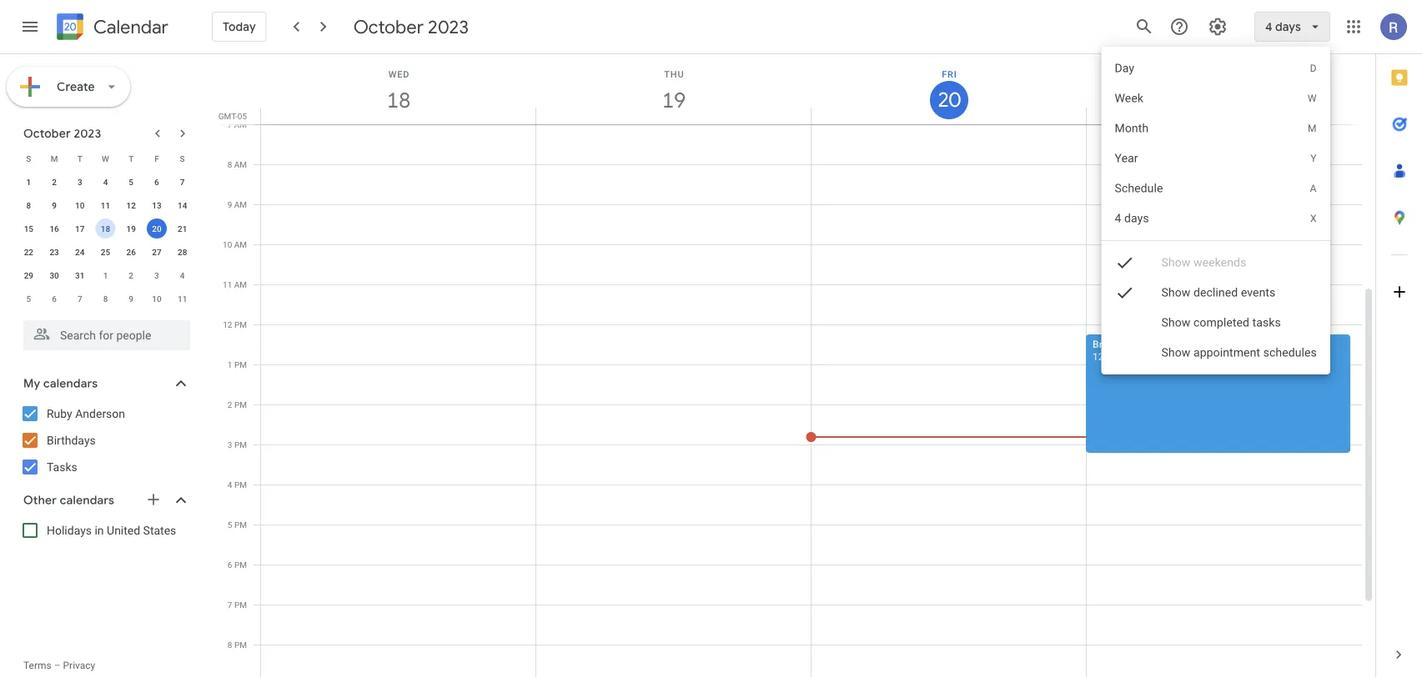 Task type: describe. For each thing, give the bounding box(es) containing it.
gmt-
[[218, 111, 238, 121]]

schedule
[[1115, 181, 1163, 195]]

26
[[126, 247, 136, 257]]

4 days inside dropdown button
[[1265, 19, 1301, 34]]

2 pm
[[228, 400, 247, 410]]

9 am
[[227, 199, 247, 209]]

1 s from the left
[[26, 153, 31, 163]]

show for show weekends
[[1162, 256, 1191, 269]]

13
[[152, 200, 161, 210]]

other
[[23, 493, 57, 508]]

13 element
[[147, 195, 167, 215]]

x
[[1310, 213, 1317, 224]]

tasks
[[47, 460, 77, 474]]

11 am
[[223, 279, 247, 289]]

show declined events
[[1162, 286, 1276, 299]]

16 element
[[44, 219, 64, 239]]

10 for november 10 element
[[152, 294, 161, 304]]

10 element
[[70, 195, 90, 215]]

4 inside menu item
[[1115, 211, 1122, 225]]

7 for 7 pm
[[228, 600, 232, 610]]

anderson
[[75, 407, 125, 420]]

week
[[1115, 91, 1144, 105]]

1 check checkbox item from the top
[[1102, 248, 1330, 278]]

0 horizontal spatial 2
[[52, 177, 57, 187]]

wed 18
[[386, 69, 410, 114]]

1 horizontal spatial 2023
[[428, 15, 469, 38]]

pm for 2 pm
[[234, 400, 247, 410]]

27 element
[[147, 242, 167, 262]]

4 pm
[[228, 480, 247, 490]]

31 element
[[70, 265, 90, 285]]

november 7 element
[[70, 289, 90, 309]]

0 vertical spatial october
[[353, 15, 424, 38]]

21 element
[[172, 219, 192, 239]]

fri 20
[[937, 69, 960, 113]]

26 element
[[121, 242, 141, 262]]

18 link
[[380, 81, 418, 119]]

0 horizontal spatial –
[[54, 660, 61, 671]]

20 cell
[[144, 217, 170, 240]]

10 for 10 am
[[223, 239, 232, 249]]

05
[[238, 111, 247, 121]]

wed
[[388, 69, 410, 79]]

events
[[1241, 286, 1276, 299]]

19 element
[[121, 219, 141, 239]]

am for 9 am
[[234, 199, 247, 209]]

1 vertical spatial october 2023
[[23, 126, 101, 141]]

show weekends
[[1162, 256, 1247, 269]]

18 column header
[[260, 54, 536, 124]]

10 am
[[223, 239, 247, 249]]

privacy
[[63, 660, 95, 671]]

4 inside grid
[[228, 480, 232, 490]]

6 for november 6 element
[[52, 294, 57, 304]]

6 for 6 pm
[[228, 560, 232, 570]]

calendar
[[93, 15, 168, 39]]

my
[[23, 376, 40, 391]]

privacy link
[[63, 660, 95, 671]]

in
[[95, 523, 104, 537]]

11 for 11 am
[[223, 279, 232, 289]]

2 for 2 pm
[[228, 400, 232, 410]]

create button
[[7, 67, 130, 107]]

weekends
[[1194, 256, 1247, 269]]

30 element
[[44, 265, 64, 285]]

show appointment schedules
[[1162, 346, 1317, 360]]

19 link
[[655, 81, 693, 119]]

20 inside cell
[[152, 224, 161, 234]]

brunch
[[1093, 338, 1125, 350]]

8 for 8 pm
[[228, 640, 232, 650]]

calendar element
[[53, 10, 168, 47]]

thu
[[664, 69, 684, 79]]

check for show weekends
[[1115, 253, 1135, 273]]

9 for 'november 9' "element"
[[129, 294, 133, 304]]

pm for 6 pm
[[234, 560, 247, 570]]

8 up 15 element
[[26, 200, 31, 210]]

other calendars
[[23, 493, 114, 508]]

november 1 element
[[95, 265, 116, 285]]

23 element
[[44, 242, 64, 262]]

year menu item
[[1102, 143, 1330, 174]]

show completed tasks
[[1162, 316, 1281, 329]]

3 for 3 pm
[[228, 440, 232, 450]]

10 for 10 element at the left top of the page
[[75, 200, 85, 210]]

14 element
[[172, 195, 192, 215]]

18 inside 'cell'
[[101, 224, 110, 234]]

pm for 1 pm
[[234, 360, 247, 370]]

my calendars button
[[3, 370, 207, 397]]

1 for 1 pm
[[228, 360, 232, 370]]

tasks
[[1253, 316, 1281, 329]]

4 days menu item
[[1102, 204, 1330, 234]]

schedule menu item
[[1102, 174, 1330, 204]]

f
[[154, 153, 159, 163]]

31
[[75, 270, 85, 280]]

17 element
[[70, 219, 90, 239]]

november 6 element
[[44, 289, 64, 309]]

29
[[24, 270, 33, 280]]

birthdays
[[47, 433, 96, 447]]

1 for november 1 element
[[103, 270, 108, 280]]

m for s
[[51, 153, 58, 163]]

5 pm
[[228, 520, 247, 530]]

row containing 29
[[16, 264, 195, 287]]

pm for 7 pm
[[234, 600, 247, 610]]

thu 19
[[661, 69, 685, 114]]

7 for november 7 element at the top left of page
[[78, 294, 82, 304]]

november 4 element
[[172, 265, 192, 285]]

days inside 4 days menu item
[[1125, 211, 1149, 225]]

ruby
[[47, 407, 72, 420]]

add other calendars image
[[145, 491, 162, 508]]

5 for 5 pm
[[228, 520, 232, 530]]

4 days inside menu item
[[1115, 211, 1149, 225]]

28 element
[[172, 242, 192, 262]]

today button
[[212, 7, 267, 47]]

november 5 element
[[19, 289, 39, 309]]

gmt-05
[[218, 111, 247, 121]]

ruby anderson
[[47, 407, 125, 420]]

19 inside 19 column header
[[661, 86, 685, 114]]

m for month
[[1308, 123, 1317, 134]]

30
[[50, 270, 59, 280]]

week menu item
[[1102, 83, 1330, 113]]

4 inside dropdown button
[[1265, 19, 1273, 34]]

show for show declined events
[[1162, 286, 1191, 299]]

states
[[143, 523, 176, 537]]

12 for 12 pm
[[223, 319, 232, 329]]

schedules
[[1264, 346, 1317, 360]]

november 8 element
[[95, 289, 116, 309]]

22 element
[[19, 242, 39, 262]]

12:15
[[1093, 351, 1118, 362]]

0 vertical spatial 1
[[26, 177, 31, 187]]

year
[[1115, 151, 1138, 165]]



Task type: vqa. For each thing, say whether or not it's contained in the screenshot.


Task type: locate. For each thing, give the bounding box(es) containing it.
6 pm from the top
[[234, 520, 247, 530]]

2 inside november 2 element
[[129, 270, 133, 280]]

3 up november 10 element
[[154, 270, 159, 280]]

20 link
[[930, 81, 968, 119]]

main drawer image
[[20, 17, 40, 37]]

0 horizontal spatial 1
[[26, 177, 31, 187]]

19 up 26
[[126, 224, 136, 234]]

1 vertical spatial 6
[[52, 294, 57, 304]]

5 down 29 element
[[26, 294, 31, 304]]

0 vertical spatial 6
[[154, 177, 159, 187]]

calendars for my calendars
[[43, 376, 98, 391]]

my calendars list
[[3, 400, 207, 480]]

show left the appointment
[[1162, 346, 1191, 360]]

1 horizontal spatial days
[[1275, 19, 1301, 34]]

calendar heading
[[90, 15, 168, 39]]

6 pm
[[228, 560, 247, 570]]

7 pm from the top
[[234, 560, 247, 570]]

11 down the "10 am"
[[223, 279, 232, 289]]

1 horizontal spatial 5
[[129, 177, 133, 187]]

t up 10 element at the left top of the page
[[77, 153, 82, 163]]

days inside 4 days dropdown button
[[1275, 19, 1301, 34]]

1 row from the top
[[16, 147, 195, 170]]

27
[[152, 247, 161, 257]]

11 element
[[95, 195, 116, 215]]

terms
[[23, 660, 51, 671]]

4 up 11 element
[[103, 177, 108, 187]]

24
[[75, 247, 85, 257]]

row containing 1
[[16, 170, 195, 194]]

20 inside column header
[[937, 87, 960, 113]]

show left declined
[[1162, 286, 1191, 299]]

1 vertical spatial 12
[[223, 319, 232, 329]]

12 up 19 element
[[126, 200, 136, 210]]

7 pm
[[228, 600, 247, 610]]

row containing 5
[[16, 287, 195, 310]]

check down schedule
[[1115, 253, 1135, 273]]

t left f
[[129, 153, 134, 163]]

1 vertical spatial 18
[[101, 224, 110, 234]]

7 am
[[227, 119, 247, 129]]

2 horizontal spatial 3
[[228, 440, 232, 450]]

– inside the brunch 12:15 – 3:15pm
[[1121, 351, 1127, 362]]

3 row from the top
[[16, 194, 195, 217]]

20
[[937, 87, 960, 113], [152, 224, 161, 234]]

2 pm from the top
[[234, 360, 247, 370]]

november 10 element
[[147, 289, 167, 309]]

pm for 4 pm
[[234, 480, 247, 490]]

10
[[75, 200, 85, 210], [223, 239, 232, 249], [152, 294, 161, 304]]

pm up the 6 pm
[[234, 520, 247, 530]]

8 down november 1 element
[[103, 294, 108, 304]]

3 show from the top
[[1162, 316, 1191, 329]]

0 horizontal spatial 18
[[101, 224, 110, 234]]

day menu item
[[1102, 53, 1330, 83]]

6 up '7 pm'
[[228, 560, 232, 570]]

1 pm
[[228, 360, 247, 370]]

row containing 8
[[16, 194, 195, 217]]

11 down november 4 element
[[178, 294, 187, 304]]

2 horizontal spatial 2
[[228, 400, 232, 410]]

0 vertical spatial 3
[[78, 177, 82, 187]]

3 pm from the top
[[234, 400, 247, 410]]

3 inside grid
[[228, 440, 232, 450]]

25 element
[[95, 242, 116, 262]]

2023
[[428, 15, 469, 38], [74, 126, 101, 141]]

11 up 18 element
[[101, 200, 110, 210]]

0 horizontal spatial october
[[23, 126, 71, 141]]

am for 11 am
[[234, 279, 247, 289]]

1 horizontal spatial 20
[[937, 87, 960, 113]]

calendars up "ruby"
[[43, 376, 98, 391]]

0 vertical spatial 20
[[937, 87, 960, 113]]

pm down '7 pm'
[[234, 640, 247, 650]]

1 horizontal spatial october 2023
[[353, 15, 469, 38]]

1 vertical spatial days
[[1125, 211, 1149, 225]]

m up 16 element
[[51, 153, 58, 163]]

row containing s
[[16, 147, 195, 170]]

1 vertical spatial 4 days
[[1115, 211, 1149, 225]]

1 vertical spatial w
[[102, 153, 109, 163]]

15
[[24, 224, 33, 234]]

7 up the 14 element at the top of page
[[180, 177, 185, 187]]

–
[[1121, 351, 1127, 362], [54, 660, 61, 671]]

s right f
[[180, 153, 185, 163]]

1 show from the top
[[1162, 256, 1191, 269]]

0 horizontal spatial 10
[[75, 200, 85, 210]]

7 row from the top
[[16, 287, 195, 310]]

18 inside 'wed 18'
[[386, 86, 410, 114]]

9 up 16 element
[[52, 200, 57, 210]]

11 for 11 element
[[101, 200, 110, 210]]

month menu item
[[1102, 113, 1330, 143]]

row group
[[16, 170, 195, 310]]

1
[[26, 177, 31, 187], [103, 270, 108, 280], [228, 360, 232, 370]]

4 right settings menu image
[[1265, 19, 1273, 34]]

calendars
[[43, 376, 98, 391], [60, 493, 114, 508]]

0 vertical spatial days
[[1275, 19, 1301, 34]]

0 vertical spatial 18
[[386, 86, 410, 114]]

2 vertical spatial 6
[[228, 560, 232, 570]]

0 vertical spatial 12
[[126, 200, 136, 210]]

5 am from the top
[[234, 279, 247, 289]]

23
[[50, 247, 59, 257]]

october
[[353, 15, 424, 38], [23, 126, 71, 141]]

1 horizontal spatial w
[[1308, 93, 1317, 104]]

0 horizontal spatial 19
[[126, 224, 136, 234]]

check up brunch
[[1115, 283, 1135, 303]]

1 horizontal spatial 19
[[661, 86, 685, 114]]

11 inside november 11 element
[[178, 294, 187, 304]]

terms link
[[23, 660, 51, 671]]

Search for people text field
[[33, 320, 180, 350]]

my calendars
[[23, 376, 98, 391]]

7 left 05
[[227, 119, 232, 129]]

1 vertical spatial 19
[[126, 224, 136, 234]]

s
[[26, 153, 31, 163], [180, 153, 185, 163]]

w down d
[[1308, 93, 1317, 104]]

5
[[129, 177, 133, 187], [26, 294, 31, 304], [228, 520, 232, 530]]

november 3 element
[[147, 265, 167, 285]]

5 for november 5 element
[[26, 294, 31, 304]]

1 vertical spatial 5
[[26, 294, 31, 304]]

0 vertical spatial 4 days
[[1265, 19, 1301, 34]]

9 down november 2 element
[[129, 294, 133, 304]]

– right 12:15
[[1121, 351, 1127, 362]]

2023 up 18 column header
[[428, 15, 469, 38]]

9 for 9 am
[[227, 199, 232, 209]]

0 horizontal spatial days
[[1125, 211, 1149, 225]]

0 horizontal spatial 2023
[[74, 126, 101, 141]]

0 horizontal spatial 3
[[78, 177, 82, 187]]

column header
[[1086, 54, 1362, 124]]

pm for 8 pm
[[234, 640, 247, 650]]

0 vertical spatial october 2023
[[353, 15, 469, 38]]

row containing 15
[[16, 217, 195, 240]]

1 t from the left
[[77, 153, 82, 163]]

1 vertical spatial 10
[[223, 239, 232, 249]]

d
[[1310, 63, 1317, 74]]

am for 7 am
[[234, 119, 247, 129]]

grid containing 18
[[214, 54, 1375, 678]]

day
[[1115, 61, 1135, 75]]

2 for november 2 element
[[129, 270, 133, 280]]

14
[[178, 200, 187, 210]]

pm for 5 pm
[[234, 520, 247, 530]]

show up 3:15pm on the bottom of the page
[[1162, 316, 1191, 329]]

8 down 7 am
[[227, 159, 232, 169]]

0 vertical spatial 2
[[52, 177, 57, 187]]

1 up 15 element
[[26, 177, 31, 187]]

19 inside 19 element
[[126, 224, 136, 234]]

1 down 12 pm
[[228, 360, 232, 370]]

0 vertical spatial calendars
[[43, 376, 98, 391]]

check checkbox item up declined
[[1102, 248, 1330, 278]]

am down 7 am
[[234, 159, 247, 169]]

show inside show appointment schedules checkbox item
[[1162, 346, 1191, 360]]

16
[[50, 224, 59, 234]]

4 days
[[1265, 19, 1301, 34], [1115, 211, 1149, 225]]

m inside menu item
[[1308, 123, 1317, 134]]

4 days button
[[1254, 7, 1330, 47]]

1 vertical spatial 1
[[103, 270, 108, 280]]

calendars up in in the bottom of the page
[[60, 493, 114, 508]]

7
[[227, 119, 232, 129], [180, 177, 185, 187], [78, 294, 82, 304], [228, 600, 232, 610]]

1 horizontal spatial 4 days
[[1265, 19, 1301, 34]]

1 vertical spatial 3
[[154, 270, 159, 280]]

2 horizontal spatial 6
[[228, 560, 232, 570]]

6 down 30 element
[[52, 294, 57, 304]]

4 days down schedule
[[1115, 211, 1149, 225]]

1 vertical spatial 20
[[152, 224, 161, 234]]

6
[[154, 177, 159, 187], [52, 294, 57, 304], [228, 560, 232, 570]]

am for 8 am
[[234, 159, 247, 169]]

0 vertical spatial 2023
[[428, 15, 469, 38]]

y
[[1311, 153, 1317, 164]]

3 up 10 element at the left top of the page
[[78, 177, 82, 187]]

9 pm from the top
[[234, 640, 247, 650]]

17
[[75, 224, 85, 234]]

pm up 1 pm
[[234, 319, 247, 329]]

12 pm
[[223, 319, 247, 329]]

20 column header
[[811, 54, 1087, 124]]

20 down fri
[[937, 87, 960, 113]]

18 cell
[[93, 217, 118, 240]]

0 horizontal spatial 6
[[52, 294, 57, 304]]

1 vertical spatial –
[[54, 660, 61, 671]]

4 down schedule
[[1115, 211, 1122, 225]]

pm up 4 pm
[[234, 440, 247, 450]]

w up 11 element
[[102, 153, 109, 163]]

12 down 11 am
[[223, 319, 232, 329]]

pm up 2 pm
[[234, 360, 247, 370]]

0 vertical spatial 19
[[661, 86, 685, 114]]

0 horizontal spatial m
[[51, 153, 58, 163]]

3 am from the top
[[234, 199, 247, 209]]

2 check checkbox item from the top
[[1102, 278, 1330, 308]]

4 am from the top
[[234, 239, 247, 249]]

2 s from the left
[[180, 153, 185, 163]]

completed
[[1194, 316, 1250, 329]]

2 horizontal spatial 1
[[228, 360, 232, 370]]

8 pm
[[228, 640, 247, 650]]

1 vertical spatial calendars
[[60, 493, 114, 508]]

4 days right settings menu image
[[1265, 19, 1301, 34]]

am for 10 am
[[234, 239, 247, 249]]

2 vertical spatial 1
[[228, 360, 232, 370]]

0 horizontal spatial s
[[26, 153, 31, 163]]

28
[[178, 247, 187, 257]]

20 up 27
[[152, 224, 161, 234]]

12 inside grid
[[223, 319, 232, 329]]

24 element
[[70, 242, 90, 262]]

7 for 7 am
[[227, 119, 232, 129]]

0 vertical spatial m
[[1308, 123, 1317, 134]]

check checkbox item
[[1102, 248, 1330, 278], [1102, 278, 1330, 308]]

8 for november 8 element
[[103, 294, 108, 304]]

show for show completed tasks
[[1162, 316, 1191, 329]]

5 up '12' "element"
[[129, 177, 133, 187]]

2 row from the top
[[16, 170, 195, 194]]

8 pm from the top
[[234, 600, 247, 610]]

18 element
[[95, 219, 116, 239]]

8 for 8 am
[[227, 159, 232, 169]]

2 horizontal spatial 10
[[223, 239, 232, 249]]

2
[[52, 177, 57, 187], [129, 270, 133, 280], [228, 400, 232, 410]]

1 horizontal spatial 12
[[223, 319, 232, 329]]

show left 'weekends'
[[1162, 256, 1191, 269]]

0 horizontal spatial 5
[[26, 294, 31, 304]]

month
[[1115, 121, 1149, 135]]

1 horizontal spatial 3
[[154, 270, 159, 280]]

october 2023 up wed
[[353, 15, 469, 38]]

am down 9 am
[[234, 239, 247, 249]]

m up 'y'
[[1308, 123, 1317, 134]]

19 column header
[[536, 54, 812, 124]]

show for show appointment schedules
[[1162, 346, 1191, 360]]

am down 8 am at left top
[[234, 199, 247, 209]]

12
[[126, 200, 136, 210], [223, 319, 232, 329]]

– right the terms
[[54, 660, 61, 671]]

brunch 12:15 – 3:15pm
[[1093, 338, 1164, 362]]

10 up 11 am
[[223, 239, 232, 249]]

None search field
[[0, 314, 207, 350]]

1 pm from the top
[[234, 319, 247, 329]]

appointment
[[1194, 346, 1261, 360]]

29 element
[[19, 265, 39, 285]]

22
[[24, 247, 33, 257]]

1 horizontal spatial 6
[[154, 177, 159, 187]]

0 horizontal spatial 12
[[126, 200, 136, 210]]

2 t from the left
[[129, 153, 134, 163]]

5 inside grid
[[228, 520, 232, 530]]

8 am
[[227, 159, 247, 169]]

12 for 12
[[126, 200, 136, 210]]

4
[[1265, 19, 1273, 34], [103, 177, 108, 187], [1115, 211, 1122, 225], [180, 270, 185, 280], [228, 480, 232, 490]]

1 vertical spatial m
[[51, 153, 58, 163]]

days right settings menu image
[[1275, 19, 1301, 34]]

pm for 3 pm
[[234, 440, 247, 450]]

check for show declined events
[[1115, 283, 1135, 303]]

menu
[[1102, 47, 1330, 415]]

declined
[[1194, 286, 1238, 299]]

show appointment schedules checkbox item
[[1102, 290, 1330, 415]]

11 for november 11 element
[[178, 294, 187, 304]]

november 11 element
[[172, 289, 192, 309]]

4 up november 11 element
[[180, 270, 185, 280]]

2 vertical spatial 3
[[228, 440, 232, 450]]

am up 12 pm
[[234, 279, 247, 289]]

1 vertical spatial 2023
[[74, 126, 101, 141]]

today
[[223, 19, 256, 34]]

am
[[234, 119, 247, 129], [234, 159, 247, 169], [234, 199, 247, 209], [234, 239, 247, 249], [234, 279, 247, 289]]

1 vertical spatial 2
[[129, 270, 133, 280]]

6 inside grid
[[228, 560, 232, 570]]

25
[[101, 247, 110, 257]]

pm for 12 pm
[[234, 319, 247, 329]]

row containing 22
[[16, 240, 195, 264]]

5 up the 6 pm
[[228, 520, 232, 530]]

0 vertical spatial –
[[1121, 351, 1127, 362]]

12 element
[[121, 195, 141, 215]]

2 up 3 pm
[[228, 400, 232, 410]]

2 vertical spatial 11
[[178, 294, 187, 304]]

2 horizontal spatial 5
[[228, 520, 232, 530]]

terms – privacy
[[23, 660, 95, 671]]

3 for november 3 element
[[154, 270, 159, 280]]

check
[[1115, 253, 1135, 273], [1115, 283, 1135, 303]]

settings menu image
[[1208, 17, 1228, 37]]

2 up 16 element
[[52, 177, 57, 187]]

days
[[1275, 19, 1301, 34], [1125, 211, 1149, 225]]

0 horizontal spatial 20
[[152, 224, 161, 234]]

a
[[1310, 183, 1317, 194]]

1 inside grid
[[228, 360, 232, 370]]

7 down the 6 pm
[[228, 600, 232, 610]]

0 horizontal spatial 4 days
[[1115, 211, 1149, 225]]

10 down november 3 element
[[152, 294, 161, 304]]

3 pm
[[228, 440, 247, 450]]

1 horizontal spatial 9
[[129, 294, 133, 304]]

1 horizontal spatial 2
[[129, 270, 133, 280]]

0 horizontal spatial october 2023
[[23, 126, 101, 141]]

0 horizontal spatial w
[[102, 153, 109, 163]]

october up wed
[[353, 15, 424, 38]]

1 horizontal spatial –
[[1121, 351, 1127, 362]]

5 row from the top
[[16, 240, 195, 264]]

1 horizontal spatial 18
[[386, 86, 410, 114]]

1 horizontal spatial s
[[180, 153, 185, 163]]

tab list
[[1376, 54, 1422, 631]]

days down schedule
[[1125, 211, 1149, 225]]

7 down the 31 element
[[78, 294, 82, 304]]

4 show from the top
[[1162, 346, 1191, 360]]

create
[[57, 79, 95, 94]]

2 up 'november 9' "element"
[[129, 270, 133, 280]]

8 down '7 pm'
[[228, 640, 232, 650]]

1 check from the top
[[1115, 253, 1135, 273]]

9 inside grid
[[227, 199, 232, 209]]

pm
[[234, 319, 247, 329], [234, 360, 247, 370], [234, 400, 247, 410], [234, 440, 247, 450], [234, 480, 247, 490], [234, 520, 247, 530], [234, 560, 247, 570], [234, 600, 247, 610], [234, 640, 247, 650]]

21
[[178, 224, 187, 234]]

10 up 17 at top left
[[75, 200, 85, 210]]

2 inside grid
[[228, 400, 232, 410]]

october 2023
[[353, 15, 469, 38], [23, 126, 101, 141]]

18
[[386, 86, 410, 114], [101, 224, 110, 234]]

0 vertical spatial w
[[1308, 93, 1317, 104]]

s up 15 element
[[26, 153, 31, 163]]

11
[[101, 200, 110, 210], [223, 279, 232, 289], [178, 294, 187, 304]]

show inside show completed tasks checkbox item
[[1162, 316, 1191, 329]]

19 down thu
[[661, 86, 685, 114]]

united
[[107, 523, 140, 537]]

check checkbox item up show completed tasks
[[1102, 278, 1330, 308]]

2 am from the top
[[234, 159, 247, 169]]

1 horizontal spatial t
[[129, 153, 134, 163]]

w inside the october 2023 grid
[[102, 153, 109, 163]]

row
[[16, 147, 195, 170], [16, 170, 195, 194], [16, 194, 195, 217], [16, 217, 195, 240], [16, 240, 195, 264], [16, 264, 195, 287], [16, 287, 195, 310]]

0 vertical spatial 5
[[129, 177, 133, 187]]

10 inside november 10 element
[[152, 294, 161, 304]]

holidays in united states
[[47, 523, 176, 537]]

2 horizontal spatial 11
[[223, 279, 232, 289]]

18 up 25
[[101, 224, 110, 234]]

2023 down create
[[74, 126, 101, 141]]

0 vertical spatial check
[[1115, 253, 1135, 273]]

november 9 element
[[121, 289, 141, 309]]

show completed tasks checkbox item
[[1102, 260, 1330, 385]]

4 row from the top
[[16, 217, 195, 240]]

11 inside 11 element
[[101, 200, 110, 210]]

6 up 13 element
[[154, 177, 159, 187]]

1 horizontal spatial m
[[1308, 123, 1317, 134]]

0 vertical spatial 10
[[75, 200, 85, 210]]

m inside the october 2023 grid
[[51, 153, 58, 163]]

am up 8 am at left top
[[234, 119, 247, 129]]

calendars for other calendars
[[60, 493, 114, 508]]

10 inside 10 element
[[75, 200, 85, 210]]

t
[[77, 153, 82, 163], [129, 153, 134, 163]]

1 vertical spatial october
[[23, 126, 71, 141]]

6 row from the top
[[16, 264, 195, 287]]

holidays
[[47, 523, 92, 537]]

october 2023 grid
[[16, 147, 195, 310]]

november 2 element
[[121, 265, 141, 285]]

pm down the 6 pm
[[234, 600, 247, 610]]

october down create dropdown button
[[23, 126, 71, 141]]

menu containing check
[[1102, 47, 1330, 415]]

10 inside grid
[[223, 239, 232, 249]]

4 up 5 pm
[[228, 480, 232, 490]]

20, today element
[[147, 219, 167, 239]]

fri
[[942, 69, 957, 79]]

4 pm from the top
[[234, 440, 247, 450]]

pm up 3 pm
[[234, 400, 247, 410]]

0 horizontal spatial t
[[77, 153, 82, 163]]

1 horizontal spatial october
[[353, 15, 424, 38]]

18 down wed
[[386, 86, 410, 114]]

0 vertical spatial 11
[[101, 200, 110, 210]]

2 horizontal spatial 9
[[227, 199, 232, 209]]

october 2023 down create dropdown button
[[23, 126, 101, 141]]

0 horizontal spatial 11
[[101, 200, 110, 210]]

2 vertical spatial 5
[[228, 520, 232, 530]]

2 vertical spatial 2
[[228, 400, 232, 410]]

0 horizontal spatial 9
[[52, 200, 57, 210]]

grid
[[214, 54, 1375, 678]]

15 element
[[19, 219, 39, 239]]

w inside week menu item
[[1308, 93, 1317, 104]]

2 vertical spatial 10
[[152, 294, 161, 304]]

9
[[227, 199, 232, 209], [52, 200, 57, 210], [129, 294, 133, 304]]

other calendars button
[[3, 487, 207, 514]]

2 show from the top
[[1162, 286, 1191, 299]]

3:15pm
[[1130, 351, 1164, 362]]

1 am from the top
[[234, 119, 247, 129]]

row group containing 1
[[16, 170, 195, 310]]

8
[[227, 159, 232, 169], [26, 200, 31, 210], [103, 294, 108, 304], [228, 640, 232, 650]]

12 inside "element"
[[126, 200, 136, 210]]

1 up november 8 element
[[103, 270, 108, 280]]

1 horizontal spatial 11
[[178, 294, 187, 304]]

1 horizontal spatial 10
[[152, 294, 161, 304]]

9 up the "10 am"
[[227, 199, 232, 209]]

pm up 5 pm
[[234, 480, 247, 490]]

pm up '7 pm'
[[234, 560, 247, 570]]

5 pm from the top
[[234, 480, 247, 490]]

19
[[661, 86, 685, 114], [126, 224, 136, 234]]

3 up 4 pm
[[228, 440, 232, 450]]

9 inside "element"
[[129, 294, 133, 304]]

1 vertical spatial check
[[1115, 283, 1135, 303]]

2 check from the top
[[1115, 283, 1135, 303]]

1 vertical spatial 11
[[223, 279, 232, 289]]



